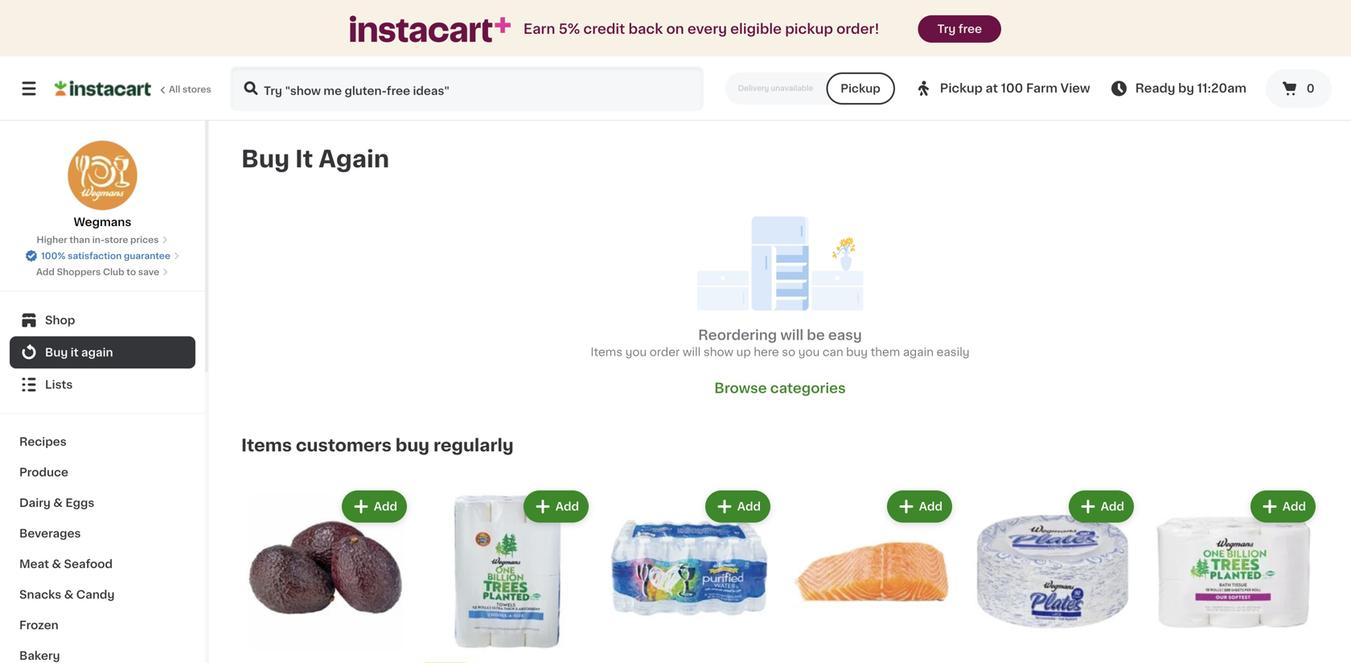 Task type: describe. For each thing, give the bounding box(es) containing it.
pickup for pickup
[[841, 83, 881, 94]]

wegmans
[[74, 216, 132, 228]]

seafood
[[64, 559, 113, 570]]

wegmans link
[[67, 140, 138, 230]]

3 product group from the left
[[605, 487, 774, 663]]

in-
[[92, 235, 105, 244]]

higher
[[37, 235, 67, 244]]

try
[[938, 23, 956, 35]]

recipes link
[[10, 427, 196, 457]]

add button for sixth product group
[[1253, 492, 1315, 521]]

again inside reordering will be easy items you order will show up here so you can buy them again easily
[[904, 346, 934, 358]]

higher than in-store prices
[[37, 235, 159, 244]]

11:20am
[[1198, 82, 1247, 94]]

higher than in-store prices link
[[37, 233, 169, 246]]

shop
[[45, 315, 75, 326]]

browse categories link
[[715, 379, 846, 397]]

every
[[688, 22, 728, 36]]

guarantee
[[124, 251, 171, 260]]

items inside reordering will be easy items you order will show up here so you can buy them again easily
[[591, 346, 623, 358]]

pickup
[[786, 22, 834, 36]]

instacart logo image
[[55, 79, 151, 98]]

snacks & candy
[[19, 589, 115, 600]]

& for meat
[[52, 559, 61, 570]]

back
[[629, 22, 663, 36]]

4 product group from the left
[[787, 487, 956, 663]]

order
[[650, 346, 680, 358]]

wegmans logo image
[[67, 140, 138, 211]]

pickup at 100 farm view button
[[915, 66, 1091, 111]]

them
[[871, 346, 901, 358]]

buy it again
[[241, 148, 390, 171]]

buy inside reordering will be easy items you order will show up here so you can buy them again easily
[[847, 346, 868, 358]]

0
[[1307, 83, 1315, 94]]

2 you from the left
[[799, 346, 820, 358]]

add for fifth product group from right
[[556, 501, 579, 512]]

add for 1st product group from left
[[374, 501, 398, 512]]

bakery link
[[10, 641, 196, 663]]

to
[[127, 268, 136, 276]]

browse categories
[[715, 381, 846, 395]]

show
[[704, 346, 734, 358]]

100% satisfaction guarantee
[[41, 251, 171, 260]]

service type group
[[726, 72, 896, 105]]

can
[[823, 346, 844, 358]]

buy it again link
[[10, 336, 196, 369]]

1 you from the left
[[626, 346, 647, 358]]

eggs
[[65, 497, 95, 509]]

than
[[70, 235, 90, 244]]

bakery
[[19, 650, 60, 662]]

add for sixth product group
[[1283, 501, 1307, 512]]

dairy & eggs link
[[10, 488, 196, 518]]

on
[[667, 22, 685, 36]]

6 product group from the left
[[1151, 487, 1320, 663]]

recipes
[[19, 436, 67, 447]]

credit
[[584, 22, 626, 36]]

free
[[959, 23, 983, 35]]

save
[[138, 268, 159, 276]]

customers
[[296, 437, 392, 454]]

all stores link
[[55, 66, 212, 111]]

buy it again
[[45, 347, 113, 358]]

stores
[[183, 85, 211, 94]]

snacks
[[19, 589, 61, 600]]

produce link
[[10, 457, 196, 488]]

farm
[[1027, 82, 1058, 94]]

candy
[[76, 589, 115, 600]]

meat & seafood
[[19, 559, 113, 570]]

ready by 11:20am
[[1136, 82, 1247, 94]]

1 vertical spatial items
[[241, 437, 292, 454]]

ready by 11:20am link
[[1110, 79, 1247, 98]]

satisfaction
[[68, 251, 122, 260]]

ready
[[1136, 82, 1176, 94]]

100% satisfaction guarantee button
[[25, 246, 180, 262]]

add for 5th product group from the left
[[1102, 501, 1125, 512]]

dairy
[[19, 497, 51, 509]]

snacks & candy link
[[10, 579, 196, 610]]

pickup for pickup at 100 farm view
[[941, 82, 983, 94]]



Task type: locate. For each thing, give the bounding box(es) containing it.
beverages link
[[10, 518, 196, 549]]

again right it
[[81, 347, 113, 358]]

& left eggs
[[53, 497, 63, 509]]

it
[[71, 347, 79, 358]]

shop link
[[10, 304, 196, 336]]

produce
[[19, 467, 68, 478]]

lists link
[[10, 369, 196, 401]]

buy for buy it again
[[45, 347, 68, 358]]

add button for 4th product group from the left
[[889, 492, 951, 521]]

add
[[36, 268, 55, 276], [374, 501, 398, 512], [556, 501, 579, 512], [738, 501, 761, 512], [920, 501, 943, 512], [1102, 501, 1125, 512], [1283, 501, 1307, 512]]

1 horizontal spatial you
[[799, 346, 820, 358]]

0 vertical spatial items
[[591, 346, 623, 358]]

reordering will be easy items you order will show up here so you can buy them again easily
[[591, 328, 970, 358]]

browse
[[715, 381, 767, 395]]

dairy & eggs
[[19, 497, 95, 509]]

here
[[754, 346, 780, 358]]

1 vertical spatial &
[[52, 559, 61, 570]]

order!
[[837, 22, 880, 36]]

2 vertical spatial &
[[64, 589, 74, 600]]

earn
[[524, 22, 556, 36]]

Search field
[[232, 68, 703, 109]]

None search field
[[230, 66, 705, 111]]

1 vertical spatial buy
[[396, 437, 430, 454]]

pickup at 100 farm view
[[941, 82, 1091, 94]]

earn 5% credit back on every eligible pickup order!
[[524, 22, 880, 36]]

be
[[807, 328, 825, 342]]

5 add button from the left
[[1071, 492, 1133, 521]]

add button for 5th product group from the left
[[1071, 492, 1133, 521]]

you down be
[[799, 346, 820, 358]]

0 vertical spatial buy
[[241, 148, 290, 171]]

categories
[[771, 381, 846, 395]]

buy down easy
[[847, 346, 868, 358]]

up
[[737, 346, 751, 358]]

items
[[591, 346, 623, 358], [241, 437, 292, 454]]

at
[[986, 82, 999, 94]]

express icon image
[[350, 16, 511, 42]]

1 vertical spatial buy
[[45, 347, 68, 358]]

beverages
[[19, 528, 81, 539]]

add button for fourth product group from the right
[[707, 492, 769, 521]]

add shoppers club to save
[[36, 268, 159, 276]]

shoppers
[[57, 268, 101, 276]]

1 horizontal spatial buy
[[241, 148, 290, 171]]

0 horizontal spatial buy
[[396, 437, 430, 454]]

product group
[[241, 487, 410, 663], [423, 487, 592, 663], [605, 487, 774, 663], [787, 487, 956, 663], [969, 487, 1138, 663], [1151, 487, 1320, 663]]

view
[[1061, 82, 1091, 94]]

pickup inside button
[[841, 83, 881, 94]]

club
[[103, 268, 124, 276]]

0 horizontal spatial again
[[81, 347, 113, 358]]

frozen
[[19, 620, 59, 631]]

0 horizontal spatial buy
[[45, 347, 68, 358]]

100%
[[41, 251, 66, 260]]

0 horizontal spatial pickup
[[841, 83, 881, 94]]

frozen link
[[10, 610, 196, 641]]

& for snacks
[[64, 589, 74, 600]]

regularly
[[434, 437, 514, 454]]

all
[[169, 85, 180, 94]]

5 product group from the left
[[969, 487, 1138, 663]]

3 add button from the left
[[707, 492, 769, 521]]

1 horizontal spatial again
[[904, 346, 934, 358]]

& right meat
[[52, 559, 61, 570]]

buy
[[241, 148, 290, 171], [45, 347, 68, 358]]

so
[[782, 346, 796, 358]]

0 button
[[1267, 69, 1333, 108]]

by
[[1179, 82, 1195, 94]]

pickup inside popup button
[[941, 82, 983, 94]]

1 horizontal spatial items
[[591, 346, 623, 358]]

6 add button from the left
[[1253, 492, 1315, 521]]

add for fourth product group from the right
[[738, 501, 761, 512]]

0 horizontal spatial items
[[241, 437, 292, 454]]

5%
[[559, 22, 580, 36]]

eligible
[[731, 22, 782, 36]]

meat
[[19, 559, 49, 570]]

& for dairy
[[53, 497, 63, 509]]

1 horizontal spatial buy
[[847, 346, 868, 358]]

pickup button
[[827, 72, 896, 105]]

1 horizontal spatial will
[[781, 328, 804, 342]]

add shoppers club to save link
[[36, 266, 169, 278]]

lists
[[45, 379, 73, 390]]

add button
[[343, 492, 406, 521], [525, 492, 587, 521], [707, 492, 769, 521], [889, 492, 951, 521], [1071, 492, 1133, 521], [1253, 492, 1315, 521]]

pickup left 'at'
[[941, 82, 983, 94]]

1 add button from the left
[[343, 492, 406, 521]]

add button for 1st product group from left
[[343, 492, 406, 521]]

1 vertical spatial will
[[683, 346, 701, 358]]

0 vertical spatial &
[[53, 497, 63, 509]]

try free
[[938, 23, 983, 35]]

0 horizontal spatial will
[[683, 346, 701, 358]]

&
[[53, 497, 63, 509], [52, 559, 61, 570], [64, 589, 74, 600]]

0 vertical spatial will
[[781, 328, 804, 342]]

store
[[105, 235, 128, 244]]

again right 'them'
[[904, 346, 934, 358]]

& inside 'link'
[[64, 589, 74, 600]]

you left order
[[626, 346, 647, 358]]

add button for fifth product group from right
[[525, 492, 587, 521]]

2 add button from the left
[[525, 492, 587, 521]]

& left the candy
[[64, 589, 74, 600]]

buy
[[847, 346, 868, 358], [396, 437, 430, 454]]

will
[[781, 328, 804, 342], [683, 346, 701, 358]]

buy for buy it again
[[241, 148, 290, 171]]

reordering
[[699, 328, 778, 342]]

0 vertical spatial buy
[[847, 346, 868, 358]]

4 add button from the left
[[889, 492, 951, 521]]

will up so
[[781, 328, 804, 342]]

easily
[[937, 346, 970, 358]]

again
[[904, 346, 934, 358], [81, 347, 113, 358]]

easy
[[829, 328, 863, 342]]

0 horizontal spatial you
[[626, 346, 647, 358]]

100
[[1002, 82, 1024, 94]]

prices
[[130, 235, 159, 244]]

buy left regularly
[[396, 437, 430, 454]]

all stores
[[169, 85, 211, 94]]

pickup
[[941, 82, 983, 94], [841, 83, 881, 94]]

you
[[626, 346, 647, 358], [799, 346, 820, 358]]

1 product group from the left
[[241, 487, 410, 663]]

items customers buy regularly
[[241, 437, 514, 454]]

items left customers
[[241, 437, 292, 454]]

1 horizontal spatial pickup
[[941, 82, 983, 94]]

add for 4th product group from the left
[[920, 501, 943, 512]]

again
[[319, 148, 390, 171]]

meat & seafood link
[[10, 549, 196, 579]]

it
[[295, 148, 313, 171]]

2 product group from the left
[[423, 487, 592, 663]]

pickup down order!
[[841, 83, 881, 94]]

will left 'show'
[[683, 346, 701, 358]]

items left order
[[591, 346, 623, 358]]



Task type: vqa. For each thing, say whether or not it's contained in the screenshot.
right Diet
no



